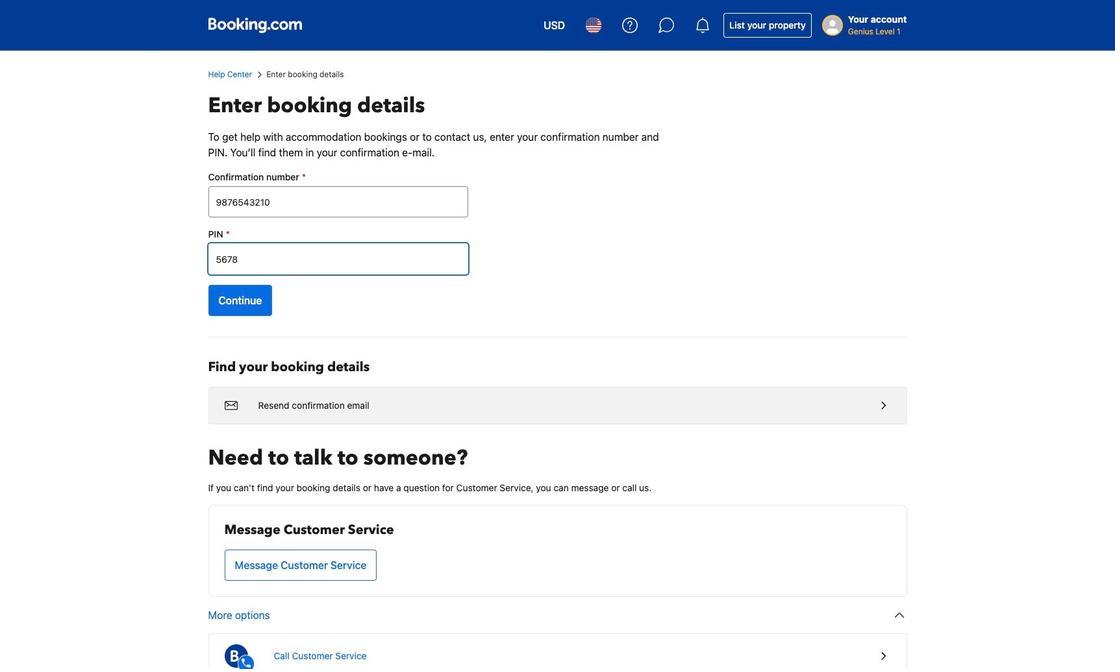 Task type: describe. For each thing, give the bounding box(es) containing it.
e.g. 1234 field
[[208, 244, 468, 275]]



Task type: locate. For each thing, give the bounding box(es) containing it.
booking.com online hotel reservations image
[[208, 18, 302, 33]]

e.g. 1234567890 field
[[208, 186, 468, 218]]



Task type: vqa. For each thing, say whether or not it's contained in the screenshot.
Booking.com Online Hotel Reservations 'Image' in the top left of the page
yes



